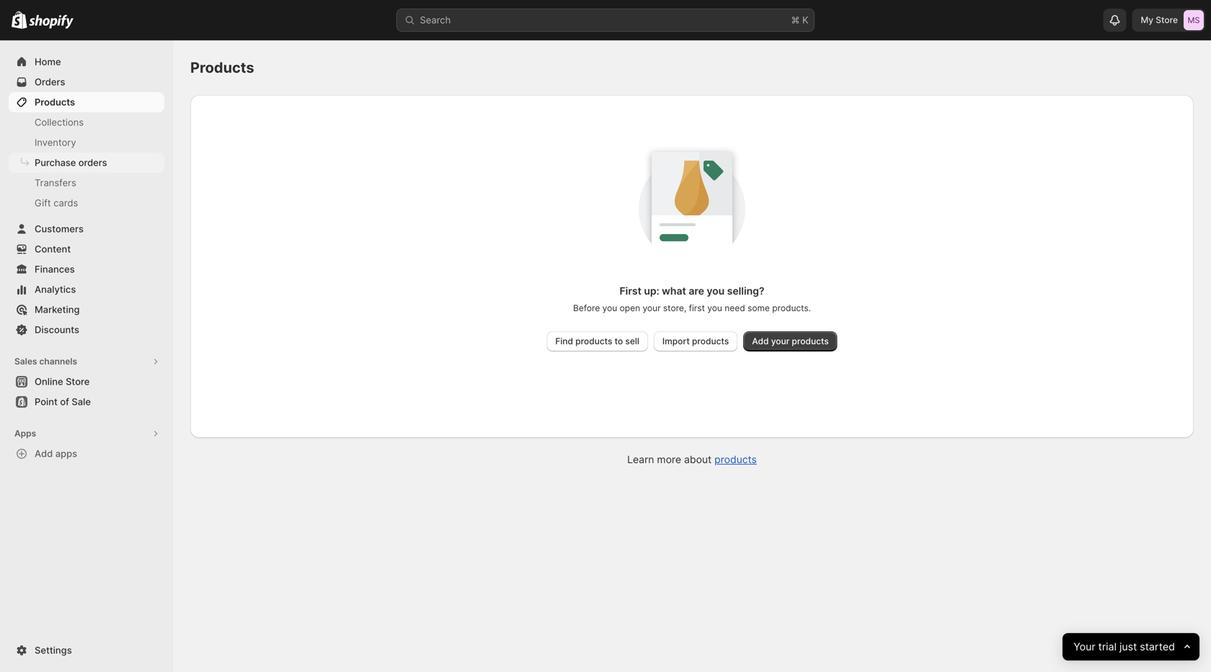 Task type: describe. For each thing, give the bounding box(es) containing it.
about
[[684, 454, 712, 466]]

import products
[[662, 336, 729, 347]]

import
[[662, 336, 690, 347]]

add your products link
[[743, 332, 837, 352]]

1 horizontal spatial your
[[771, 336, 790, 347]]

purchase
[[35, 157, 76, 168]]

0 horizontal spatial shopify image
[[12, 11, 27, 29]]

my store
[[1141, 15, 1178, 25]]

analytics link
[[9, 280, 164, 300]]

first
[[620, 285, 642, 297]]

⌘ k
[[791, 14, 808, 26]]

marketing
[[35, 304, 80, 315]]

discounts link
[[9, 320, 164, 340]]

before you open your store, first you need some products.
[[573, 303, 811, 314]]

find
[[555, 336, 573, 347]]

find products to sell link
[[547, 332, 648, 352]]

your trial just started
[[1073, 641, 1175, 654]]

discounts
[[35, 324, 79, 336]]

analytics
[[35, 284, 76, 295]]

finances link
[[9, 260, 164, 280]]

first
[[689, 303, 705, 314]]

online
[[35, 376, 63, 387]]

of
[[60, 396, 69, 408]]

apps button
[[9, 424, 164, 444]]

before
[[573, 303, 600, 314]]

content
[[35, 244, 71, 255]]

point
[[35, 396, 58, 408]]

up:
[[644, 285, 659, 297]]

are
[[689, 285, 704, 297]]

home link
[[9, 52, 164, 72]]

products right about
[[714, 454, 757, 466]]

orders
[[78, 157, 107, 168]]

home
[[35, 56, 61, 67]]

open
[[620, 303, 640, 314]]

sale
[[72, 396, 91, 408]]

1 horizontal spatial shopify image
[[29, 15, 74, 29]]

apps
[[14, 429, 36, 439]]

add for add apps
[[35, 448, 53, 460]]

orders
[[35, 76, 65, 88]]

products left 'to'
[[575, 336, 612, 347]]

started
[[1140, 641, 1175, 654]]

0 horizontal spatial your
[[643, 303, 661, 314]]

you right first
[[707, 303, 722, 314]]

k
[[802, 14, 808, 26]]

⌘
[[791, 14, 800, 26]]

finances
[[35, 264, 75, 275]]

import products button
[[654, 332, 738, 352]]

purchase orders
[[35, 157, 107, 168]]

just
[[1119, 641, 1137, 654]]

point of sale button
[[0, 392, 173, 412]]

add apps button
[[9, 444, 164, 464]]

store for my store
[[1156, 15, 1178, 25]]

point of sale
[[35, 396, 91, 408]]

marketing link
[[9, 300, 164, 320]]

point of sale link
[[9, 392, 164, 412]]

selling?
[[727, 285, 765, 297]]



Task type: vqa. For each thing, say whether or not it's contained in the screenshot.
Add your products
yes



Task type: locate. For each thing, give the bounding box(es) containing it.
products inside products link
[[35, 97, 75, 108]]

some
[[748, 303, 770, 314]]

0 horizontal spatial store
[[66, 376, 90, 387]]

cards
[[54, 198, 78, 209]]

your
[[643, 303, 661, 314], [771, 336, 790, 347]]

store up 'sale' at left bottom
[[66, 376, 90, 387]]

learn
[[627, 454, 654, 466]]

online store button
[[0, 372, 173, 392]]

products link
[[714, 454, 757, 466]]

search
[[420, 14, 451, 26]]

purchase orders link
[[9, 153, 164, 173]]

gift cards link
[[9, 193, 164, 213]]

your down up:
[[643, 303, 661, 314]]

apps
[[55, 448, 77, 460]]

learn more about products
[[627, 454, 757, 466]]

your trial just started button
[[1062, 634, 1200, 661]]

what
[[662, 285, 686, 297]]

products.
[[772, 303, 811, 314]]

settings link
[[9, 641, 164, 661]]

collections link
[[9, 112, 164, 133]]

0 horizontal spatial add
[[35, 448, 53, 460]]

products down products.
[[792, 336, 829, 347]]

online store
[[35, 376, 90, 387]]

transfers
[[35, 177, 76, 189]]

1 horizontal spatial store
[[1156, 15, 1178, 25]]

add apps
[[35, 448, 77, 460]]

1 vertical spatial products
[[35, 97, 75, 108]]

customers link
[[9, 219, 164, 239]]

orders link
[[9, 72, 164, 92]]

add left apps at the left bottom of the page
[[35, 448, 53, 460]]

my
[[1141, 15, 1153, 25]]

sales
[[14, 356, 37, 367]]

store right my
[[1156, 15, 1178, 25]]

store inside button
[[66, 376, 90, 387]]

channels
[[39, 356, 77, 367]]

products right import
[[692, 336, 729, 347]]

transfers link
[[9, 173, 164, 193]]

1 horizontal spatial add
[[752, 336, 769, 347]]

you left open
[[602, 303, 617, 314]]

content link
[[9, 239, 164, 260]]

store for online store
[[66, 376, 90, 387]]

add your products
[[752, 336, 829, 347]]

inventory link
[[9, 133, 164, 153]]

online store link
[[9, 372, 164, 392]]

0 vertical spatial add
[[752, 336, 769, 347]]

products inside button
[[692, 336, 729, 347]]

add inside 'button'
[[35, 448, 53, 460]]

to
[[615, 336, 623, 347]]

products
[[575, 336, 612, 347], [692, 336, 729, 347], [792, 336, 829, 347], [714, 454, 757, 466]]

gift
[[35, 198, 51, 209]]

sales channels button
[[9, 352, 164, 372]]

1 horizontal spatial products
[[190, 59, 254, 76]]

your down products.
[[771, 336, 790, 347]]

gift cards
[[35, 198, 78, 209]]

add for add your products
[[752, 336, 769, 347]]

0 vertical spatial products
[[190, 59, 254, 76]]

collections
[[35, 117, 84, 128]]

0 vertical spatial your
[[643, 303, 661, 314]]

my store image
[[1184, 10, 1204, 30]]

trial
[[1098, 641, 1117, 654]]

add down some
[[752, 336, 769, 347]]

your
[[1073, 641, 1095, 654]]

first up: what are you selling?
[[620, 285, 765, 297]]

sell
[[625, 336, 639, 347]]

you right are at the right of page
[[707, 285, 725, 297]]

products link
[[9, 92, 164, 112]]

need
[[725, 303, 745, 314]]

find products to sell
[[555, 336, 639, 347]]

1 vertical spatial your
[[771, 336, 790, 347]]

more
[[657, 454, 681, 466]]

store,
[[663, 303, 686, 314]]

settings
[[35, 645, 72, 656]]

sales channels
[[14, 356, 77, 367]]

0 vertical spatial store
[[1156, 15, 1178, 25]]

store
[[1156, 15, 1178, 25], [66, 376, 90, 387]]

shopify image
[[12, 11, 27, 29], [29, 15, 74, 29]]

you
[[707, 285, 725, 297], [602, 303, 617, 314], [707, 303, 722, 314]]

add
[[752, 336, 769, 347], [35, 448, 53, 460]]

0 horizontal spatial products
[[35, 97, 75, 108]]

1 vertical spatial store
[[66, 376, 90, 387]]

inventory
[[35, 137, 76, 148]]

1 vertical spatial add
[[35, 448, 53, 460]]

products
[[190, 59, 254, 76], [35, 97, 75, 108]]

customers
[[35, 223, 84, 235]]



